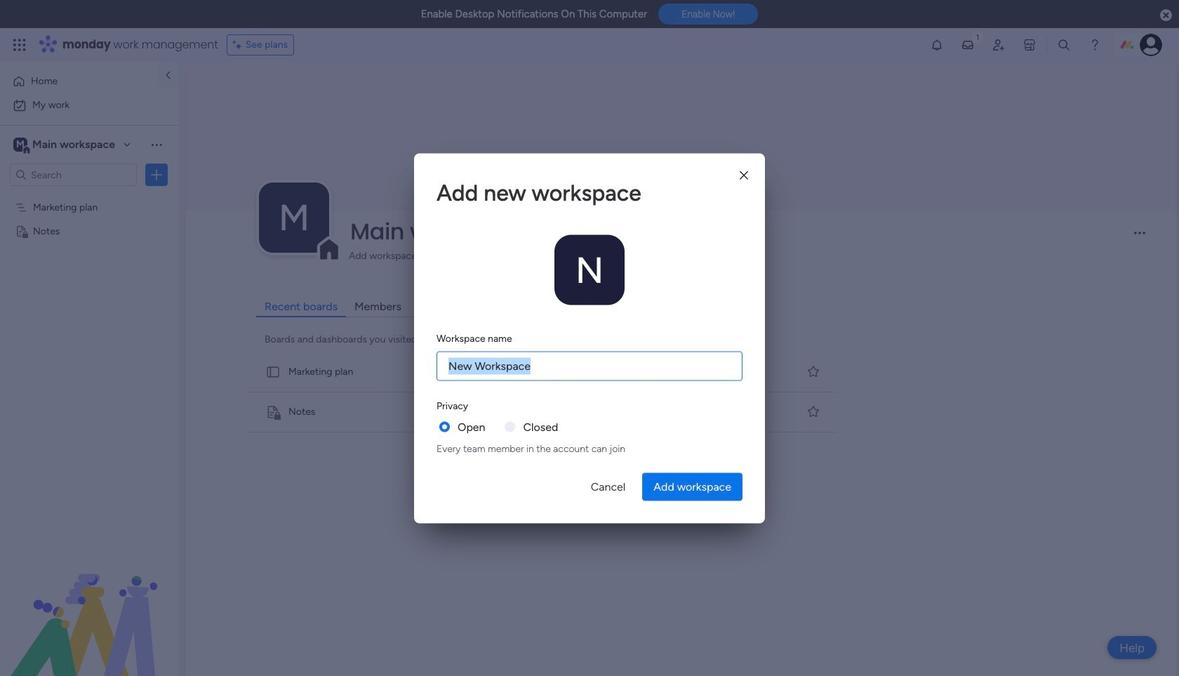 Task type: describe. For each thing, give the bounding box(es) containing it.
monday marketplace image
[[1023, 38, 1037, 52]]

update feed image
[[961, 38, 975, 52]]

invite members image
[[992, 38, 1006, 52]]

3 heading from the top
[[437, 398, 468, 413]]

0 horizontal spatial private board image
[[15, 224, 28, 237]]

dapulse close image
[[1160, 8, 1172, 22]]

public board image
[[265, 364, 281, 380]]

0 vertical spatial workspace image
[[13, 137, 27, 152]]

lottie animation image
[[0, 534, 179, 676]]

quick search results list box
[[244, 352, 840, 432]]

2 heading from the top
[[437, 331, 512, 345]]

2 vertical spatial option
[[0, 194, 179, 197]]

notifications image
[[930, 38, 944, 52]]

lottie animation element
[[0, 534, 179, 676]]



Task type: locate. For each thing, give the bounding box(es) containing it.
kendall parks image
[[1140, 34, 1162, 56]]

1 vertical spatial private board image
[[265, 404, 281, 420]]

workspace selection element
[[13, 136, 117, 154]]

Search in workspace field
[[29, 167, 117, 183]]

1 horizontal spatial private board image
[[265, 404, 281, 420]]

private board image
[[15, 224, 28, 237], [265, 404, 281, 420]]

help image
[[1088, 38, 1102, 52]]

1 horizontal spatial workspace image
[[555, 234, 625, 305]]

1 heading from the top
[[437, 175, 743, 209]]

workspace image
[[13, 137, 27, 152], [555, 234, 625, 305]]

0 vertical spatial private board image
[[15, 224, 28, 237]]

heading
[[437, 175, 743, 209], [437, 331, 512, 345], [437, 398, 468, 413]]

1 vertical spatial workspace image
[[555, 234, 625, 305]]

0 vertical spatial heading
[[437, 175, 743, 209]]

see plans image
[[233, 37, 245, 53]]

select product image
[[13, 38, 27, 52]]

list box
[[0, 192, 179, 432]]

None field
[[347, 217, 1122, 246]]

add to favorites image
[[807, 405, 821, 419]]

2 vertical spatial heading
[[437, 398, 468, 413]]

1 vertical spatial option
[[8, 94, 171, 117]]

0 horizontal spatial workspace image
[[13, 137, 27, 152]]

1 vertical spatial heading
[[437, 331, 512, 345]]

Choose a name for your workspace field
[[437, 351, 743, 380]]

1 image
[[972, 29, 984, 45]]

option
[[8, 70, 150, 93], [8, 94, 171, 117], [0, 194, 179, 197]]

add to favorites image
[[807, 365, 821, 379]]

search everything image
[[1057, 38, 1071, 52]]

close image
[[740, 170, 748, 181]]

0 vertical spatial option
[[8, 70, 150, 93]]



Task type: vqa. For each thing, say whether or not it's contained in the screenshot.
Options "image"
no



